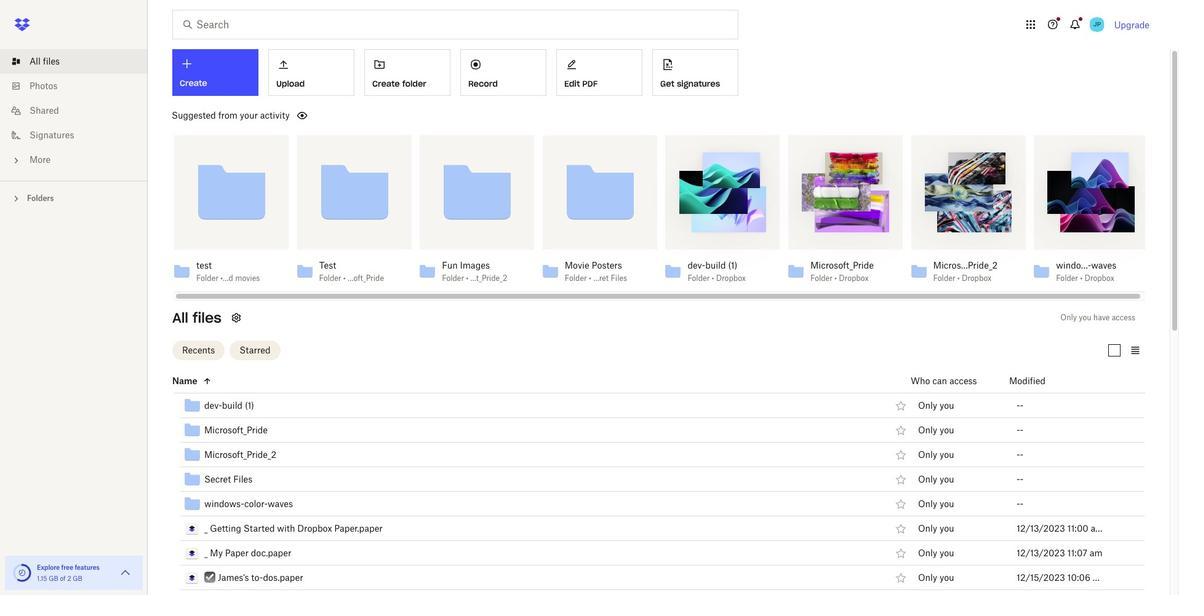 Task type: describe. For each thing, give the bounding box(es) containing it.
jp button
[[1087, 15, 1107, 34]]

getting
[[210, 523, 241, 534]]

only you button for james's
[[918, 572, 954, 585]]

starred
[[240, 345, 271, 355]]

only for files
[[918, 475, 937, 485]]

secret files link
[[204, 472, 253, 487]]

photos link
[[10, 74, 148, 98]]

-- inside name microsoft_pride_2, modified 12/5/2023 2:20 pm, element
[[1017, 450, 1024, 460]]

folder •…d movies button
[[196, 274, 262, 284]]

micros…pride_2 folder • dropbox
[[933, 260, 998, 283]]

add to starred image inside name secret files, modified 11/21/2023 1:55 pm, element
[[894, 472, 908, 487]]

only you inside name microsoft_pride, modified 12/5/2023 2:15 pm, element
[[918, 425, 954, 436]]

windows-color-waves
[[204, 499, 293, 509]]

only inside name microsoft_pride_2, modified 12/5/2023 2:20 pm, element
[[918, 450, 937, 460]]

test
[[319, 260, 336, 271]]

add to starred image for 12/13/2023 11:00 am
[[894, 522, 908, 536]]

-- for build
[[1017, 400, 1024, 411]]

dropbox inside windo…-waves folder • dropbox
[[1085, 274, 1114, 283]]

share for test
[[224, 150, 249, 160]]

all files inside 'link'
[[30, 56, 60, 66]]

name windows-color-waves, modified 12/5/2023 2:19 pm, element
[[153, 492, 1145, 517]]

you inside name microsoft_pride, modified 12/5/2023 2:15 pm, element
[[940, 425, 954, 436]]

11:00
[[1067, 523, 1089, 534]]

folders button
[[0, 189, 148, 207]]

get signatures
[[660, 79, 720, 89]]

have
[[1094, 313, 1110, 322]]

activity
[[260, 110, 290, 121]]

share button for windo…-waves
[[1077, 145, 1116, 165]]

your
[[240, 110, 258, 121]]

only you for build
[[918, 401, 954, 411]]

share button for microsoft_pride
[[831, 145, 871, 165]]

• inside fun images folder • …t_pride_2
[[466, 274, 469, 283]]

signatures
[[30, 130, 74, 140]]

build for dev-build (1) folder • dropbox
[[705, 260, 726, 271]]

dos.paper
[[263, 573, 303, 583]]

files inside movie posters folder • …ret files
[[611, 274, 627, 283]]

from
[[218, 110, 238, 121]]

features
[[75, 564, 100, 572]]

•…d
[[220, 274, 233, 283]]

paper.paper
[[334, 523, 383, 534]]

of
[[60, 575, 66, 583]]

microsoft_pride for microsoft_pride folder • dropbox
[[810, 260, 874, 271]]

table containing name
[[153, 369, 1145, 596]]

_ getting started with dropbox paper.paper
[[204, 523, 383, 534]]

dev-build (1) link
[[204, 398, 254, 413]]

only you for files
[[918, 475, 954, 485]]

folder inside test folder • …oft_pride
[[319, 274, 341, 283]]

test button
[[319, 260, 384, 271]]

secret
[[204, 474, 231, 485]]

you for my
[[940, 548, 954, 559]]

dropbox inside "element"
[[297, 523, 332, 534]]

folder • dropbox button for microsoft_pride
[[810, 274, 876, 284]]

dropbox inside microsoft_pride folder • dropbox
[[839, 274, 869, 283]]

images
[[460, 260, 490, 271]]

edit pdf button
[[556, 49, 643, 96]]

microsoft_pride button
[[810, 260, 876, 271]]

edit pdf
[[564, 79, 598, 89]]

share button for test
[[217, 145, 257, 165]]

name button
[[172, 374, 881, 389]]

recents button
[[172, 341, 225, 360]]

12/13/2023 11:00 am
[[1017, 523, 1104, 534]]

who
[[911, 376, 930, 386]]

share for windo…-waves
[[1084, 150, 1109, 160]]

folder • …oft_pride button
[[319, 274, 384, 284]]

all files list item
[[0, 49, 148, 74]]

with
[[277, 523, 295, 534]]

Search in folder "Dropbox" text field
[[196, 17, 713, 32]]

windo…-
[[1056, 260, 1091, 271]]

edit
[[564, 79, 580, 89]]

_ my paper doc.paper
[[204, 548, 291, 558]]

all inside 'link'
[[30, 56, 41, 66]]

add to starred image for to-
[[894, 571, 908, 586]]

only you button inside name microsoft_pride, modified 12/5/2023 2:15 pm, element
[[918, 424, 954, 438]]

only you for james's
[[918, 573, 954, 584]]

fun
[[442, 260, 458, 271]]

only you for my
[[918, 548, 954, 559]]

started
[[244, 523, 275, 534]]

only you have access
[[1061, 313, 1135, 322]]

posters
[[592, 260, 622, 271]]

share for fun images
[[470, 150, 495, 160]]

only you button for files
[[918, 473, 954, 487]]

only you button inside name microsoft_pride_2, modified 12/5/2023 2:20 pm, element
[[918, 449, 954, 462]]

starred button
[[230, 341, 280, 360]]

am for 12/13/2023 11:07 am
[[1090, 548, 1103, 558]]

11:07
[[1067, 548, 1087, 558]]

am for 12/15/2023 10:06 am
[[1093, 573, 1106, 583]]

windows-color-waves link
[[204, 497, 293, 512]]

name ☑️ james's to-dos.paper, modified 12/15/2023 10:06 am, element
[[153, 566, 1145, 591]]

only for build
[[918, 401, 937, 411]]

_ for _ my paper doc.paper
[[204, 548, 208, 558]]

folder inside dev-build (1) folder • dropbox
[[688, 274, 710, 283]]

you for getting
[[940, 524, 954, 534]]

name _ getting started with dropbox paper.paper, modified 12/13/2023 11:00 am, element
[[153, 517, 1145, 542]]

2
[[67, 575, 71, 583]]

share button for test
[[340, 145, 379, 165]]

more image
[[10, 154, 22, 167]]

share button for micros…pride_2
[[954, 145, 994, 165]]

micros…pride_2 button
[[933, 260, 999, 271]]

name
[[172, 376, 197, 386]]

record
[[468, 79, 498, 89]]

suggested
[[172, 110, 216, 121]]

microsoft_pride_2
[[204, 450, 276, 460]]

jp
[[1093, 20, 1101, 28]]

explore free features 1.15 gb of 2 gb
[[37, 564, 100, 583]]

☑️ james's to-dos.paper link
[[204, 571, 303, 586]]

only you button for my
[[918, 547, 954, 561]]

paper
[[225, 548, 249, 558]]

folder • …ret files button
[[565, 274, 630, 284]]

pdf
[[582, 79, 598, 89]]

_ my paper doc.paper link
[[204, 546, 291, 561]]

you for color-
[[940, 499, 954, 510]]

12/13/2023 for 12/13/2023 11:00 am
[[1017, 523, 1065, 534]]

12/13/2023 for 12/13/2023 11:07 am
[[1017, 548, 1065, 558]]

list containing all files
[[0, 42, 148, 181]]

create for create
[[180, 78, 207, 89]]

1 horizontal spatial all
[[172, 310, 188, 327]]

only for getting
[[918, 524, 937, 534]]

• inside movie posters folder • …ret files
[[589, 274, 591, 283]]

can
[[933, 376, 947, 386]]

only you button for build
[[918, 400, 954, 413]]

folder inside microsoft_pride folder • dropbox
[[810, 274, 833, 283]]

all files link
[[10, 49, 148, 74]]

dev-build (1)
[[204, 400, 254, 411]]

add to starred image for waves
[[894, 497, 908, 512]]

upload button
[[268, 49, 354, 96]]



Task type: locate. For each thing, give the bounding box(es) containing it.
suggested from your activity
[[172, 110, 290, 121]]

1 _ from the top
[[204, 523, 208, 534]]

4 share from the left
[[716, 150, 741, 160]]

modified button
[[1009, 374, 1078, 389]]

8 folder from the left
[[1056, 274, 1078, 283]]

6 share button from the left
[[954, 145, 994, 165]]

3 only you button from the top
[[918, 449, 954, 462]]

-
[[1017, 400, 1020, 411], [1020, 400, 1024, 411], [1017, 425, 1020, 435], [1020, 425, 1024, 435], [1017, 450, 1020, 460], [1020, 450, 1024, 460], [1017, 474, 1020, 485], [1020, 474, 1024, 485], [1017, 499, 1020, 509], [1020, 499, 1024, 509]]

dropbox image
[[10, 12, 34, 37]]

dropbox inside dev-build (1) folder • dropbox
[[716, 274, 746, 283]]

movie
[[565, 260, 589, 271]]

_ getting started with dropbox paper.paper link
[[204, 522, 383, 536]]

-- inside name dev-build (1), modified 12/5/2023 2:18 pm, element
[[1017, 400, 1024, 411]]

folders
[[27, 194, 54, 203]]

4 only you button from the top
[[918, 473, 954, 487]]

create
[[180, 78, 207, 89], [372, 79, 400, 89]]

create up suggested
[[180, 78, 207, 89]]

only inside name ☑️ james's to-dos.paper, modified 12/15/2023 10:06 am, element
[[918, 573, 937, 584]]

1 horizontal spatial waves
[[1091, 260, 1117, 271]]

7 folder from the left
[[933, 274, 955, 283]]

(1) for dev-build (1) folder • dropbox
[[728, 260, 737, 271]]

5 share from the left
[[839, 150, 863, 160]]

(1)
[[728, 260, 737, 271], [245, 400, 254, 411]]

-- for files
[[1017, 474, 1024, 485]]

_ inside "element"
[[204, 523, 208, 534]]

create button
[[172, 49, 258, 96]]

dropbox down microsoft_pride button
[[839, 274, 869, 283]]

• inside microsoft_pride folder • dropbox
[[835, 274, 837, 283]]

2 folder from the left
[[319, 274, 341, 283]]

you for build
[[940, 401, 954, 411]]

3 • from the left
[[589, 274, 591, 283]]

0 vertical spatial (1)
[[728, 260, 737, 271]]

share for test
[[347, 150, 372, 160]]

0 vertical spatial add to starred image
[[894, 423, 908, 438]]

2 only you button from the top
[[918, 424, 954, 438]]

12/13/2023 up "12/15/2023"
[[1017, 548, 1065, 558]]

table
[[153, 369, 1145, 596]]

all files
[[30, 56, 60, 66], [172, 310, 221, 327]]

folder • dropbox button for dev-
[[688, 274, 753, 284]]

only you button for color-
[[918, 498, 954, 512]]

secret files
[[204, 474, 253, 485]]

waves up with
[[268, 499, 293, 509]]

waves up have
[[1091, 260, 1117, 271]]

share for dev-build (1)
[[716, 150, 741, 160]]

only you
[[918, 401, 954, 411], [918, 425, 954, 436], [918, 450, 954, 460], [918, 475, 954, 485], [918, 499, 954, 510], [918, 524, 954, 534], [918, 548, 954, 559], [918, 573, 954, 584]]

1 add to starred image from the top
[[894, 398, 908, 413]]

dropbox inside micros…pride_2 folder • dropbox
[[962, 274, 992, 283]]

test button
[[196, 260, 262, 271]]

signatures
[[677, 79, 720, 89]]

2 -- from the top
[[1017, 425, 1024, 435]]

12/15/2023
[[1017, 573, 1065, 583]]

share button for dev-build (1)
[[708, 145, 748, 165]]

2 _ from the top
[[204, 548, 208, 558]]

• down fun images button
[[466, 274, 469, 283]]

0 horizontal spatial (1)
[[245, 400, 254, 411]]

only inside name dev-build (1), modified 12/5/2023 2:18 pm, element
[[918, 401, 937, 411]]

1 horizontal spatial files
[[193, 310, 221, 327]]

dropbox down micros…pride_2 button
[[962, 274, 992, 283]]

folder • dropbox button down micros…pride_2 button
[[933, 274, 999, 284]]

☑️ james's to-dos.paper
[[204, 573, 303, 583]]

• inside dev-build (1) folder • dropbox
[[712, 274, 714, 283]]

get
[[660, 79, 674, 89]]

fun images folder • …t_pride_2
[[442, 260, 507, 283]]

windows-
[[204, 499, 244, 509]]

• down dev-build (1) button
[[712, 274, 714, 283]]

add to starred image inside name windows-color-waves, modified 12/5/2023 2:19 pm, element
[[894, 497, 908, 512]]

…ret
[[593, 274, 609, 283]]

folder • dropbox button for windo…-
[[1056, 274, 1121, 284]]

0 horizontal spatial dev-
[[204, 400, 222, 411]]

files up photos
[[43, 56, 60, 66]]

share
[[224, 150, 249, 160], [347, 150, 372, 160], [470, 150, 495, 160], [716, 150, 741, 160], [839, 150, 863, 160], [961, 150, 986, 160], [1084, 150, 1109, 160]]

1 vertical spatial _
[[204, 548, 208, 558]]

5 add to starred image from the top
[[894, 571, 908, 586]]

photos
[[30, 81, 58, 91]]

1 • from the left
[[343, 274, 346, 283]]

-- inside name secret files, modified 11/21/2023 1:55 pm, element
[[1017, 474, 1024, 485]]

name microsoft_pride_2, modified 12/5/2023 2:20 pm, element
[[153, 443, 1145, 468]]

4 -- from the top
[[1017, 474, 1024, 485]]

1 gb from the left
[[49, 575, 58, 583]]

7 share button from the left
[[1077, 145, 1116, 165]]

1 add to starred image from the top
[[894, 423, 908, 438]]

only you button inside name ☑️ james's to-dos.paper, modified 12/15/2023 10:06 am, element
[[918, 572, 954, 585]]

1 horizontal spatial files
[[611, 274, 627, 283]]

signatures link
[[10, 123, 148, 148]]

1 folder • dropbox button from the left
[[688, 274, 753, 284]]

1 vertical spatial files
[[193, 310, 221, 327]]

gb left of
[[49, 575, 58, 583]]

build for dev-build (1)
[[222, 400, 243, 411]]

5 • from the left
[[835, 274, 837, 283]]

dev-build (1) button
[[688, 260, 753, 271]]

1 share button from the left
[[217, 145, 257, 165]]

• left …ret
[[589, 274, 591, 283]]

only you button inside name dev-build (1), modified 12/5/2023 2:18 pm, element
[[918, 400, 954, 413]]

only you inside name microsoft_pride_2, modified 12/5/2023 2:20 pm, element
[[918, 450, 954, 460]]

1 share from the left
[[224, 150, 249, 160]]

1 vertical spatial microsoft_pride
[[204, 425, 268, 435]]

1 horizontal spatial access
[[1112, 313, 1135, 322]]

only you button
[[918, 400, 954, 413], [918, 424, 954, 438], [918, 449, 954, 462], [918, 473, 954, 487], [918, 498, 954, 512], [918, 523, 954, 536], [918, 547, 954, 561], [918, 572, 954, 585]]

dev- inside dev-build (1) link
[[204, 400, 222, 411]]

0 horizontal spatial files
[[233, 474, 253, 485]]

5 -- from the top
[[1017, 499, 1024, 509]]

0 vertical spatial access
[[1112, 313, 1135, 322]]

folder • dropbox button down microsoft_pride button
[[810, 274, 876, 284]]

upgrade
[[1114, 19, 1150, 30]]

0 vertical spatial _
[[204, 523, 208, 534]]

name secret files, modified 11/21/2023 1:55 pm, element
[[153, 468, 1145, 492]]

0 vertical spatial all files
[[30, 56, 60, 66]]

0 vertical spatial waves
[[1091, 260, 1117, 271]]

4 • from the left
[[712, 274, 714, 283]]

you inside name ☑️ james's to-dos.paper, modified 12/15/2023 10:06 am, element
[[940, 573, 954, 584]]

1 vertical spatial waves
[[268, 499, 293, 509]]

folder • dropbox button down dev-build (1) button
[[688, 274, 753, 284]]

build
[[705, 260, 726, 271], [222, 400, 243, 411]]

4 only you from the top
[[918, 475, 954, 485]]

add to starred image for 12/13/2023 11:07 am
[[894, 546, 908, 561]]

name dev-build (1), modified 12/5/2023 2:18 pm, element
[[153, 394, 1145, 418]]

8 only you from the top
[[918, 573, 954, 584]]

only inside name secret files, modified 11/21/2023 1:55 pm, element
[[918, 475, 937, 485]]

• inside micros…pride_2 folder • dropbox
[[957, 274, 960, 283]]

am right 10:06
[[1093, 573, 1106, 583]]

gb
[[49, 575, 58, 583], [73, 575, 82, 583]]

0 horizontal spatial microsoft_pride
[[204, 425, 268, 435]]

6 folder from the left
[[810, 274, 833, 283]]

0 vertical spatial all
[[30, 56, 41, 66]]

0 horizontal spatial waves
[[268, 499, 293, 509]]

1 vertical spatial files
[[233, 474, 253, 485]]

• down windo…-waves "button"
[[1080, 274, 1083, 283]]

• inside test folder • …oft_pride
[[343, 274, 346, 283]]

2 share from the left
[[347, 150, 372, 160]]

folder • …t_pride_2 button
[[442, 274, 507, 284]]

5 share button from the left
[[831, 145, 871, 165]]

name 52f9044b7e2655d26eb85c0b2abdc392-uncropped_scaled_within_1536_1152.webp, modified 11/15/2023 5:19 pm, element
[[180, 591, 1145, 596]]

all up the recents
[[172, 310, 188, 327]]

dropbox right with
[[297, 523, 332, 534]]

1 horizontal spatial gb
[[73, 575, 82, 583]]

all files up photos
[[30, 56, 60, 66]]

you for files
[[940, 475, 954, 485]]

0 horizontal spatial all
[[30, 56, 41, 66]]

4 folder • dropbox button from the left
[[1056, 274, 1121, 284]]

0 vertical spatial 12/13/2023
[[1017, 523, 1065, 534]]

only inside name windows-color-waves, modified 12/5/2023 2:19 pm, element
[[918, 499, 937, 510]]

waves inside windows-color-waves link
[[268, 499, 293, 509]]

folder inside test folder •…d movies
[[196, 274, 218, 283]]

get signatures button
[[652, 49, 739, 96]]

1 horizontal spatial build
[[705, 260, 726, 271]]

name microsoft_pride, modified 12/5/2023 2:15 pm, element
[[153, 418, 1145, 443]]

microsoft_pride_2 link
[[204, 448, 276, 462]]

1 only you button from the top
[[918, 400, 954, 413]]

2 vertical spatial add to starred image
[[894, 546, 908, 561]]

gb right 2
[[73, 575, 82, 583]]

only you button inside name windows-color-waves, modified 12/5/2023 2:19 pm, element
[[918, 498, 954, 512]]

test folder • …oft_pride
[[319, 260, 384, 283]]

-- inside name microsoft_pride, modified 12/5/2023 2:15 pm, element
[[1017, 425, 1024, 435]]

…oft_pride
[[348, 274, 384, 283]]

windo…-waves button
[[1056, 260, 1121, 271]]

0 vertical spatial am
[[1091, 523, 1104, 534]]

you inside name microsoft_pride_2, modified 12/5/2023 2:20 pm, element
[[940, 450, 954, 460]]

microsoft_pride folder • dropbox
[[810, 260, 874, 283]]

2 • from the left
[[466, 274, 469, 283]]

only you button inside name _ getting started with dropbox paper.paper, modified 12/13/2023 11:00 am, "element"
[[918, 523, 954, 536]]

1 horizontal spatial microsoft_pride
[[810, 260, 874, 271]]

• down microsoft_pride button
[[835, 274, 837, 283]]

_ for _ getting started with dropbox paper.paper
[[204, 523, 208, 534]]

add to starred image inside name ☑️ james's to-dos.paper, modified 12/15/2023 10:06 am, element
[[894, 571, 908, 586]]

only you for color-
[[918, 499, 954, 510]]

6 share from the left
[[961, 150, 986, 160]]

only you inside name ☑️ james's to-dos.paper, modified 12/15/2023 10:06 am, element
[[918, 573, 954, 584]]

waves inside windo…-waves folder • dropbox
[[1091, 260, 1117, 271]]

you for james's
[[940, 573, 954, 584]]

upload
[[276, 79, 305, 89]]

1 12/13/2023 from the top
[[1017, 523, 1065, 534]]

7 only you button from the top
[[918, 547, 954, 561]]

1 -- from the top
[[1017, 400, 1024, 411]]

quota usage element
[[12, 564, 32, 583]]

only you inside name _ getting started with dropbox paper.paper, modified 12/13/2023 11:00 am, "element"
[[918, 524, 954, 534]]

my
[[210, 548, 223, 558]]

list
[[0, 42, 148, 181]]

1.15
[[37, 575, 47, 583]]

folder inside micros…pride_2 folder • dropbox
[[933, 274, 955, 283]]

2 add to starred image from the top
[[894, 522, 908, 536]]

share for microsoft_pride
[[839, 150, 863, 160]]

share button for fun images
[[463, 145, 502, 165]]

only inside name microsoft_pride, modified 12/5/2023 2:15 pm, element
[[918, 425, 937, 436]]

windo…-waves folder • dropbox
[[1056, 260, 1117, 283]]

12/13/2023 11:07 am
[[1017, 548, 1103, 558]]

build inside dev-build (1) folder • dropbox
[[705, 260, 726, 271]]

dev- inside dev-build (1) folder • dropbox
[[688, 260, 705, 271]]

0 vertical spatial files
[[611, 274, 627, 283]]

2 only you from the top
[[918, 425, 954, 436]]

add to starred image inside name microsoft_pride_2, modified 12/5/2023 2:20 pm, element
[[894, 448, 908, 462]]

2 vertical spatial am
[[1093, 573, 1106, 583]]

1 vertical spatial add to starred image
[[894, 522, 908, 536]]

dev- for dev-build (1) folder • dropbox
[[688, 260, 705, 271]]

add to starred image inside name microsoft_pride, modified 12/5/2023 2:15 pm, element
[[894, 423, 908, 438]]

files inside 'link'
[[43, 56, 60, 66]]

movie posters folder • …ret files
[[565, 260, 627, 283]]

1 horizontal spatial dev-
[[688, 260, 705, 271]]

microsoft_pride for microsoft_pride
[[204, 425, 268, 435]]

only you for getting
[[918, 524, 954, 534]]

0 horizontal spatial files
[[43, 56, 60, 66]]

access inside table
[[950, 376, 977, 386]]

access right have
[[1112, 313, 1135, 322]]

(1) inside dev-build (1) folder • dropbox
[[728, 260, 737, 271]]

create folder button
[[364, 49, 450, 96]]

add to starred image inside name _ getting started with dropbox paper.paper, modified 12/13/2023 11:00 am, "element"
[[894, 522, 908, 536]]

folder
[[196, 274, 218, 283], [319, 274, 341, 283], [442, 274, 464, 283], [565, 274, 587, 283], [688, 274, 710, 283], [810, 274, 833, 283], [933, 274, 955, 283], [1056, 274, 1078, 283]]

folder inside fun images folder • …t_pride_2
[[442, 274, 464, 283]]

files left folder settings image
[[193, 310, 221, 327]]

1 only you from the top
[[918, 401, 954, 411]]

_ left my
[[204, 548, 208, 558]]

files inside table
[[233, 474, 253, 485]]

shared link
[[10, 98, 148, 123]]

(1) inside table
[[245, 400, 254, 411]]

0 vertical spatial files
[[43, 56, 60, 66]]

3 add to starred image from the top
[[894, 546, 908, 561]]

share for micros…pride_2
[[961, 150, 986, 160]]

you inside name dev-build (1), modified 12/5/2023 2:18 pm, element
[[940, 401, 954, 411]]

0 horizontal spatial all files
[[30, 56, 60, 66]]

folder • dropbox button down windo…-waves "button"
[[1056, 274, 1121, 284]]

add to starred image inside name _ my paper doc.paper, modified 12/13/2023 11:07 am, element
[[894, 546, 908, 561]]

8 only you button from the top
[[918, 572, 954, 585]]

2 gb from the left
[[73, 575, 82, 583]]

folder • dropbox button
[[688, 274, 753, 284], [810, 274, 876, 284], [933, 274, 999, 284], [1056, 274, 1121, 284]]

you inside name windows-color-waves, modified 12/5/2023 2:19 pm, element
[[940, 499, 954, 510]]

only inside name _ getting started with dropbox paper.paper, modified 12/13/2023 11:00 am, "element"
[[918, 524, 937, 534]]

1 vertical spatial build
[[222, 400, 243, 411]]

3 only you from the top
[[918, 450, 954, 460]]

files down posters
[[611, 274, 627, 283]]

☑️
[[204, 573, 215, 583]]

microsoft_pride
[[810, 260, 874, 271], [204, 425, 268, 435]]

movie posters button
[[565, 260, 630, 271]]

0 vertical spatial dev-
[[688, 260, 705, 271]]

1 vertical spatial dev-
[[204, 400, 222, 411]]

folder inside windo…-waves folder • dropbox
[[1056, 274, 1078, 283]]

color-
[[244, 499, 268, 509]]

3 folder • dropbox button from the left
[[933, 274, 999, 284]]

0 vertical spatial microsoft_pride
[[810, 260, 874, 271]]

0 horizontal spatial gb
[[49, 575, 58, 583]]

upgrade link
[[1114, 19, 1150, 30]]

3 share from the left
[[470, 150, 495, 160]]

4 add to starred image from the top
[[894, 497, 908, 512]]

dropbox
[[716, 274, 746, 283], [839, 274, 869, 283], [962, 274, 992, 283], [1085, 274, 1114, 283], [297, 523, 332, 534]]

create left folder
[[372, 79, 400, 89]]

who can access
[[911, 376, 977, 386]]

12/15/2023 10:06 am
[[1017, 573, 1106, 583]]

1 vertical spatial all
[[172, 310, 188, 327]]

files down microsoft_pride_2 link
[[233, 474, 253, 485]]

• down micros…pride_2 button
[[957, 274, 960, 283]]

•
[[343, 274, 346, 283], [466, 274, 469, 283], [589, 274, 591, 283], [712, 274, 714, 283], [835, 274, 837, 283], [957, 274, 960, 283], [1080, 274, 1083, 283]]

1 horizontal spatial create
[[372, 79, 400, 89]]

you inside name _ my paper doc.paper, modified 12/13/2023 11:07 am, element
[[940, 548, 954, 559]]

1 vertical spatial 12/13/2023
[[1017, 548, 1065, 558]]

3 add to starred image from the top
[[894, 472, 908, 487]]

4 share button from the left
[[708, 145, 748, 165]]

1 vertical spatial (1)
[[245, 400, 254, 411]]

dropbox down windo…-waves "button"
[[1085, 274, 1114, 283]]

only you inside name _ my paper doc.paper, modified 12/13/2023 11:07 am, element
[[918, 548, 954, 559]]

3 share button from the left
[[463, 145, 502, 165]]

all files up the recents
[[172, 310, 221, 327]]

0 horizontal spatial create
[[180, 78, 207, 89]]

0 vertical spatial build
[[705, 260, 726, 271]]

only inside name _ my paper doc.paper, modified 12/13/2023 11:07 am, element
[[918, 548, 937, 559]]

dropbox down dev-build (1) button
[[716, 274, 746, 283]]

only for color-
[[918, 499, 937, 510]]

3 folder from the left
[[442, 274, 464, 283]]

1 horizontal spatial all files
[[172, 310, 221, 327]]

test
[[196, 260, 212, 271]]

12/13/2023 inside "element"
[[1017, 523, 1065, 534]]

folder • dropbox button for micros…pride_2
[[933, 274, 999, 284]]

folder inside movie posters folder • …ret files
[[565, 274, 587, 283]]

1 folder from the left
[[196, 274, 218, 283]]

recents
[[182, 345, 215, 355]]

add to starred image for --
[[894, 423, 908, 438]]

only you inside name secret files, modified 11/21/2023 1:55 pm, element
[[918, 475, 954, 485]]

1 vertical spatial all files
[[172, 310, 221, 327]]

• down test button
[[343, 274, 346, 283]]

5 only you button from the top
[[918, 498, 954, 512]]

only you button inside name _ my paper doc.paper, modified 12/13/2023 11:07 am, element
[[918, 547, 954, 561]]

dev- for dev-build (1)
[[204, 400, 222, 411]]

microsoft_pride link
[[204, 423, 268, 438]]

_
[[204, 523, 208, 534], [204, 548, 208, 558]]

7 only you from the top
[[918, 548, 954, 559]]

only you button for getting
[[918, 523, 954, 536]]

2 12/13/2023 from the top
[[1017, 548, 1065, 558]]

dev-build (1) folder • dropbox
[[688, 260, 746, 283]]

_ left getting in the left of the page
[[204, 523, 208, 534]]

1 horizontal spatial (1)
[[728, 260, 737, 271]]

4 folder from the left
[[565, 274, 587, 283]]

only you inside name windows-color-waves, modified 12/5/2023 2:19 pm, element
[[918, 499, 954, 510]]

doc.paper
[[251, 548, 291, 558]]

test folder •…d movies
[[196, 260, 260, 283]]

folder settings image
[[229, 311, 244, 326]]

am right 11:00
[[1091, 523, 1104, 534]]

micros…pride_2
[[933, 260, 998, 271]]

create inside button
[[372, 79, 400, 89]]

2 share button from the left
[[340, 145, 379, 165]]

only for my
[[918, 548, 937, 559]]

6 only you button from the top
[[918, 523, 954, 536]]

add to starred image
[[894, 423, 908, 438], [894, 522, 908, 536], [894, 546, 908, 561]]

7 • from the left
[[1080, 274, 1083, 283]]

2 folder • dropbox button from the left
[[810, 274, 876, 284]]

(1) for dev-build (1)
[[245, 400, 254, 411]]

• inside windo…-waves folder • dropbox
[[1080, 274, 1083, 283]]

3 -- from the top
[[1017, 450, 1024, 460]]

1 vertical spatial access
[[950, 376, 977, 386]]

12/13/2023 up 12/13/2023 11:07 am
[[1017, 523, 1065, 534]]

0 horizontal spatial build
[[222, 400, 243, 411]]

waves
[[1091, 260, 1117, 271], [268, 499, 293, 509]]

all up photos
[[30, 56, 41, 66]]

microsoft_pride inside name microsoft_pride, modified 12/5/2023 2:15 pm, element
[[204, 425, 268, 435]]

you inside name _ getting started with dropbox paper.paper, modified 12/13/2023 11:00 am, "element"
[[940, 524, 954, 534]]

am inside "element"
[[1091, 523, 1104, 534]]

--
[[1017, 400, 1024, 411], [1017, 425, 1024, 435], [1017, 450, 1024, 460], [1017, 474, 1024, 485], [1017, 499, 1024, 509]]

name _ my paper doc.paper, modified 12/13/2023 11:07 am, element
[[153, 542, 1145, 566]]

only for james's
[[918, 573, 937, 584]]

add to starred image inside name dev-build (1), modified 12/5/2023 2:18 pm, element
[[894, 398, 908, 413]]

shared
[[30, 105, 59, 116]]

6 only you from the top
[[918, 524, 954, 534]]

7 share from the left
[[1084, 150, 1109, 160]]

am for 12/13/2023 11:00 am
[[1091, 523, 1104, 534]]

0 horizontal spatial access
[[950, 376, 977, 386]]

add to starred image for (1)
[[894, 398, 908, 413]]

you inside name secret files, modified 11/21/2023 1:55 pm, element
[[940, 475, 954, 485]]

-- inside name windows-color-waves, modified 12/5/2023 2:19 pm, element
[[1017, 499, 1024, 509]]

add to starred image
[[894, 398, 908, 413], [894, 448, 908, 462], [894, 472, 908, 487], [894, 497, 908, 512], [894, 571, 908, 586]]

fun images button
[[442, 260, 507, 271]]

1 vertical spatial am
[[1090, 548, 1103, 558]]

am right 11:07
[[1090, 548, 1103, 558]]

movies
[[235, 274, 260, 283]]

files
[[43, 56, 60, 66], [193, 310, 221, 327]]

create for create folder
[[372, 79, 400, 89]]

am
[[1091, 523, 1104, 534], [1090, 548, 1103, 558], [1093, 573, 1106, 583]]

only you button inside name secret files, modified 11/21/2023 1:55 pm, element
[[918, 473, 954, 487]]

only you inside name dev-build (1), modified 12/5/2023 2:18 pm, element
[[918, 401, 954, 411]]

5 folder from the left
[[688, 274, 710, 283]]

2 add to starred image from the top
[[894, 448, 908, 462]]

access right can
[[950, 376, 977, 386]]

-- for color-
[[1017, 499, 1024, 509]]

6 • from the left
[[957, 274, 960, 283]]

5 only you from the top
[[918, 499, 954, 510]]

create inside dropdown button
[[180, 78, 207, 89]]



Task type: vqa. For each thing, say whether or not it's contained in the screenshot.
to inside the give everyone rich workspaces where they can get coordinated by uploading content, sharing files, adding folder descriptions, and assigning to-dos. And any edits you make within the folder will be immediately synced to other members, for quick and easy collaboration in real-time.
no



